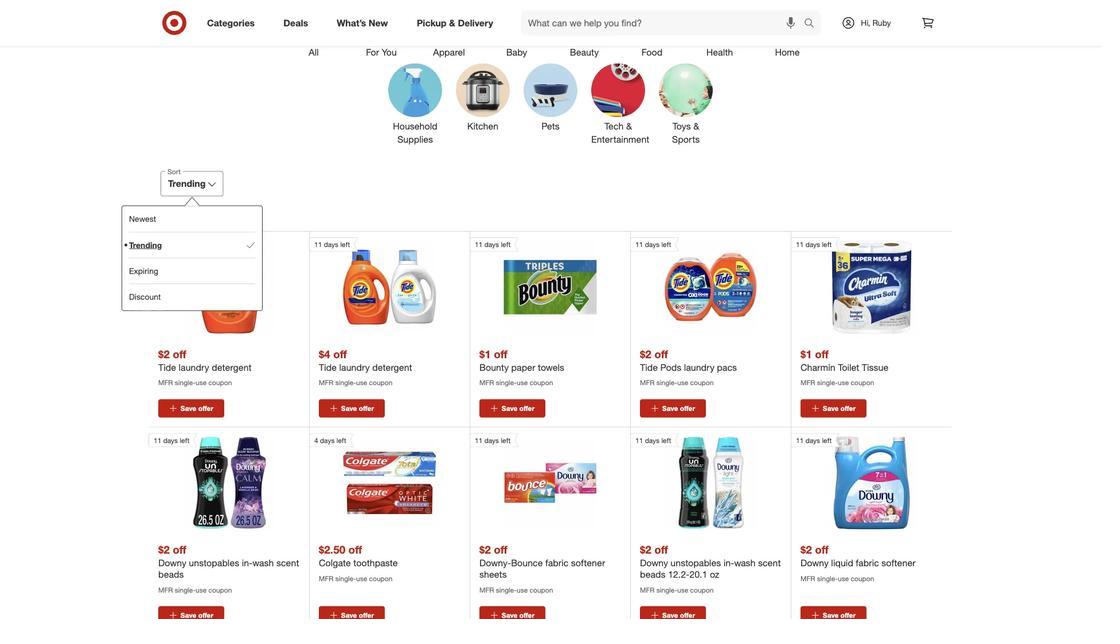 Task type: vqa. For each thing, say whether or not it's contained in the screenshot.


Task type: locate. For each thing, give the bounding box(es) containing it.
1 horizontal spatial softener
[[882, 558, 916, 569]]

5 save offer from the left
[[823, 404, 856, 413]]

& right tech in the top right of the page
[[626, 121, 632, 132]]

1 horizontal spatial fabric
[[856, 558, 879, 569]]

save offer button up 4 days left
[[319, 399, 385, 418]]

hi, ruby
[[861, 18, 891, 28]]

1 horizontal spatial unstopables
[[671, 558, 721, 569]]

downy inside $2 off downy liquid fabric softener mfr single-use coupon
[[801, 558, 829, 569]]

save offer button down pods
[[640, 399, 706, 418]]

save offer button
[[158, 399, 224, 418], [319, 399, 385, 418], [480, 399, 546, 418], [640, 399, 706, 418], [801, 399, 867, 418]]

tide for $2 off tide pods laundry pacs mfr single-use coupon
[[640, 362, 658, 373]]

save offer button down $1 off charmin toilet tissue mfr single-use coupon
[[801, 399, 867, 418]]

days
[[324, 240, 339, 249], [485, 240, 499, 249], [645, 240, 660, 249], [806, 240, 820, 249], [163, 436, 178, 445], [320, 436, 335, 445], [485, 436, 499, 445], [645, 436, 660, 445], [806, 436, 820, 445]]

entertainment
[[591, 134, 650, 145]]

1 vertical spatial trending
[[129, 240, 162, 250]]

4 save offer button from the left
[[640, 399, 706, 418]]

11
[[314, 240, 322, 249], [475, 240, 483, 249], [636, 240, 643, 249], [796, 240, 804, 249], [154, 436, 161, 445], [475, 436, 483, 445], [636, 436, 643, 445], [796, 436, 804, 445]]

offer down toilet
[[841, 404, 856, 413]]

days for colgate toothpaste
[[320, 436, 335, 445]]

1 horizontal spatial scent
[[758, 558, 781, 569]]

3 laundry from the left
[[684, 362, 715, 373]]

11 for tide pods laundry pacs
[[636, 240, 643, 249]]

save offer button for $2 off tide pods laundry pacs mfr single-use coupon
[[640, 399, 706, 418]]

save offer
[[181, 404, 213, 413], [341, 404, 374, 413], [502, 404, 535, 413], [662, 404, 695, 413], [823, 404, 856, 413]]

2 in- from the left
[[724, 558, 734, 569]]

in- inside $2 off downy unstopables in-wash scent beads mfr single-use coupon
[[242, 558, 253, 569]]

2 fabric from the left
[[856, 558, 879, 569]]

$2 inside $2 off tide laundry detergent mfr single-use coupon
[[158, 348, 170, 361]]

left for downy unstopables in-wash scent beads 12.2-20.1 oz
[[662, 436, 671, 445]]

scent
[[276, 558, 299, 569], [758, 558, 781, 569]]

save offer down $4 off tide laundry detergent mfr single-use coupon
[[341, 404, 374, 413]]

save offer button for $4 off tide laundry detergent mfr single-use coupon
[[319, 399, 385, 418]]

food
[[642, 47, 663, 58]]

2 wash from the left
[[734, 558, 756, 569]]

off for $2 off downy unstopables in-wash scent beads mfr single-use coupon
[[173, 543, 186, 557]]

11 days left for bounty paper towels
[[475, 240, 511, 249]]

trending up the expiring
[[129, 240, 162, 250]]

single- inside $4 off tide laundry detergent mfr single-use coupon
[[336, 379, 356, 387]]

$2 inside $2 off downy liquid fabric softener mfr single-use coupon
[[801, 543, 812, 557]]

1 $1 from the left
[[480, 348, 491, 361]]

left
[[340, 240, 350, 249], [501, 240, 511, 249], [662, 240, 671, 249], [822, 240, 832, 249], [180, 436, 190, 445], [337, 436, 346, 445], [501, 436, 511, 445], [662, 436, 671, 445], [822, 436, 832, 445]]

save down $1 off bounty paper towels mfr single-use coupon
[[502, 404, 518, 413]]

1 detergent from the left
[[212, 362, 252, 373]]

offer for $1 off bounty paper towels mfr single-use coupon
[[520, 404, 535, 413]]

1 downy from the left
[[158, 558, 186, 569]]

in- for oz
[[724, 558, 734, 569]]

tissue
[[862, 362, 889, 373]]

1 horizontal spatial in-
[[724, 558, 734, 569]]

off inside $2 off downy unstopables in-wash scent beads 12.2-20.1 oz mfr single-use coupon
[[655, 543, 668, 557]]

2 softener from the left
[[882, 558, 916, 569]]

2 save from the left
[[341, 404, 357, 413]]

1 tide from the left
[[158, 362, 176, 373]]

offer for $2 off tide laundry detergent mfr single-use coupon
[[198, 404, 213, 413]]

use inside $2 off tide laundry detergent mfr single-use coupon
[[196, 379, 207, 387]]

0 horizontal spatial scent
[[276, 558, 299, 569]]

11 days left button for downy unstopables in-wash scent beads
[[149, 433, 276, 530]]

save offer for $2 off tide laundry detergent mfr single-use coupon
[[181, 404, 213, 413]]

1 horizontal spatial wash
[[734, 558, 756, 569]]

left for tide pods laundry pacs
[[662, 240, 671, 249]]

0 horizontal spatial tide
[[158, 362, 176, 373]]

save down $2 off tide laundry detergent mfr single-use coupon
[[181, 404, 196, 413]]

fabric right liquid
[[856, 558, 879, 569]]

off for $1 off charmin toilet tissue mfr single-use coupon
[[815, 348, 829, 361]]

1 wash from the left
[[253, 558, 274, 569]]

11 for tide laundry detergent
[[314, 240, 322, 249]]

left for charmin toilet tissue
[[822, 240, 832, 249]]

downy for downy liquid fabric softener
[[801, 558, 829, 569]]

use inside $2 off downy liquid fabric softener mfr single-use coupon
[[838, 574, 849, 583]]

beads inside $2 off downy unstopables in-wash scent beads mfr single-use coupon
[[158, 569, 184, 580]]

1 save from the left
[[181, 404, 196, 413]]

toys
[[673, 121, 691, 132]]

coupon inside $2 off downy unstopables in-wash scent beads mfr single-use coupon
[[209, 586, 232, 594]]

1 horizontal spatial tide
[[319, 362, 337, 373]]

trending inside dropdown button
[[168, 178, 206, 189]]

5 offer from the left
[[841, 404, 856, 413]]

save offer down $2 off tide laundry detergent mfr single-use coupon
[[181, 404, 213, 413]]

laundry
[[179, 362, 209, 373], [339, 362, 370, 373], [684, 362, 715, 373]]

1 horizontal spatial downy
[[640, 558, 668, 569]]

toys & sports
[[672, 121, 700, 145]]

1 beads from the left
[[158, 569, 184, 580]]

2 offer from the left
[[359, 404, 374, 413]]

trending for trending "link"
[[129, 240, 162, 250]]

1 save offer from the left
[[181, 404, 213, 413]]

trending inside "link"
[[129, 240, 162, 250]]

11 days left button for bounty paper towels
[[470, 238, 597, 334]]

11 days left button for downy-bounce fabric softener sheets
[[470, 433, 597, 530]]

categories link
[[197, 10, 269, 36]]

newest link
[[129, 206, 255, 232]]

1 offer from the left
[[198, 404, 213, 413]]

wash inside $2 off downy unstopables in-wash scent beads mfr single-use coupon
[[253, 558, 274, 569]]

save offer button down $2 off tide laundry detergent mfr single-use coupon
[[158, 399, 224, 418]]

tide
[[158, 362, 176, 373], [319, 362, 337, 373], [640, 362, 658, 373]]

11 days left for charmin toilet tissue
[[796, 240, 832, 249]]

off inside $2 off downy-bounce fabric softener sheets mfr single-use coupon
[[494, 543, 508, 557]]

delivery
[[458, 17, 493, 28]]

3 save offer from the left
[[502, 404, 535, 413]]

save for $1 off charmin toilet tissue mfr single-use coupon
[[823, 404, 839, 413]]

detergent for $4 off
[[372, 362, 412, 373]]

single- inside the "$2.50 off colgate toothpaste mfr single-use coupon"
[[336, 574, 356, 583]]

2 beads from the left
[[640, 569, 666, 580]]

days inside button
[[320, 436, 335, 445]]

detergent
[[212, 362, 252, 373], [372, 362, 412, 373]]

health
[[707, 47, 733, 58]]

unstopables inside $2 off downy unstopables in-wash scent beads 12.2-20.1 oz mfr single-use coupon
[[671, 558, 721, 569]]

11 days left
[[314, 240, 350, 249], [475, 240, 511, 249], [636, 240, 671, 249], [796, 240, 832, 249], [154, 436, 190, 445], [475, 436, 511, 445], [636, 436, 671, 445], [796, 436, 832, 445]]

11 days left button for tide laundry detergent
[[309, 238, 436, 334]]

mfr inside $2 off tide pods laundry pacs mfr single-use coupon
[[640, 379, 655, 387]]

0 horizontal spatial unstopables
[[189, 558, 239, 569]]

off inside $1 off charmin toilet tissue mfr single-use coupon
[[815, 348, 829, 361]]

off inside the "$2.50 off colgate toothpaste mfr single-use coupon"
[[349, 543, 362, 557]]

save up 4 days left
[[341, 404, 357, 413]]

save offer down paper
[[502, 404, 535, 413]]

& for tech
[[626, 121, 632, 132]]

2 laundry from the left
[[339, 362, 370, 373]]

off for $2 off downy unstopables in-wash scent beads 12.2-20.1 oz mfr single-use coupon
[[655, 543, 668, 557]]

sports
[[672, 134, 700, 145]]

$1 off charmin toilet tissue mfr single-use coupon
[[801, 348, 889, 387]]

$2 for downy unstopables in-wash scent beads 12.2-20.1 oz
[[640, 543, 652, 557]]

2 save offer button from the left
[[319, 399, 385, 418]]

laundry inside $2 off tide laundry detergent mfr single-use coupon
[[179, 362, 209, 373]]

tide inside $2 off tide pods laundry pacs mfr single-use coupon
[[640, 362, 658, 373]]

11 for downy unstopables in-wash scent beads 12.2-20.1 oz
[[636, 436, 643, 445]]

0 horizontal spatial laundry
[[179, 362, 209, 373]]

1 softener from the left
[[571, 558, 605, 569]]

2 horizontal spatial &
[[694, 121, 699, 132]]

expiring link
[[129, 258, 255, 284]]

& right pickup
[[449, 17, 455, 28]]

2 save offer from the left
[[341, 404, 374, 413]]

2 horizontal spatial laundry
[[684, 362, 715, 373]]

unstopables for oz
[[671, 558, 721, 569]]

$1 inside $1 off charmin toilet tissue mfr single-use coupon
[[801, 348, 812, 361]]

fabric right bounce
[[545, 558, 569, 569]]

left for downy-bounce fabric softener sheets
[[501, 436, 511, 445]]

household supplies
[[393, 121, 438, 145]]

$2 off tide laundry detergent mfr single-use coupon
[[158, 348, 252, 387]]

off
[[173, 348, 186, 361], [333, 348, 347, 361], [494, 348, 508, 361], [655, 348, 668, 361], [815, 348, 829, 361], [173, 543, 186, 557], [349, 543, 362, 557], [494, 543, 508, 557], [655, 543, 668, 557], [815, 543, 829, 557]]

2 $1 from the left
[[801, 348, 812, 361]]

0 horizontal spatial in-
[[242, 558, 253, 569]]

single- inside $2 off downy-bounce fabric softener sheets mfr single-use coupon
[[496, 586, 517, 594]]

off inside $2 off tide laundry detergent mfr single-use coupon
[[173, 348, 186, 361]]

3 offer from the left
[[520, 404, 535, 413]]

home
[[775, 47, 800, 58]]

offer for $4 off tide laundry detergent mfr single-use coupon
[[359, 404, 374, 413]]

1 horizontal spatial beads
[[640, 569, 666, 580]]

$2 off tide pods laundry pacs mfr single-use coupon
[[640, 348, 737, 387]]

0 horizontal spatial &
[[449, 17, 455, 28]]

search
[[799, 18, 827, 30]]

$1 inside $1 off bounty paper towels mfr single-use coupon
[[480, 348, 491, 361]]

& right toys
[[694, 121, 699, 132]]

save offer down $1 off charmin toilet tissue mfr single-use coupon
[[823, 404, 856, 413]]

beads inside $2 off downy unstopables in-wash scent beads 12.2-20.1 oz mfr single-use coupon
[[640, 569, 666, 580]]

1 save offer button from the left
[[158, 399, 224, 418]]

$2.50 off colgate toothpaste mfr single-use coupon
[[319, 543, 398, 583]]

2 horizontal spatial downy
[[801, 558, 829, 569]]

5 save offer button from the left
[[801, 399, 867, 418]]

11 days left for downy unstopables in-wash scent beads
[[154, 436, 190, 445]]

& for toys
[[694, 121, 699, 132]]

off inside $1 off bounty paper towels mfr single-use coupon
[[494, 348, 508, 361]]

$1 for bounty paper towels
[[480, 348, 491, 361]]

coupon
[[209, 379, 232, 387], [369, 379, 393, 387], [530, 379, 553, 387], [690, 379, 714, 387], [851, 379, 874, 387], [369, 574, 393, 583], [851, 574, 874, 583], [209, 586, 232, 594], [530, 586, 553, 594], [690, 586, 714, 594]]

baby button
[[490, 0, 544, 59]]

0 horizontal spatial fabric
[[545, 558, 569, 569]]

3 save from the left
[[502, 404, 518, 413]]

2 tide from the left
[[319, 362, 337, 373]]

laundry inside $4 off tide laundry detergent mfr single-use coupon
[[339, 362, 370, 373]]

off inside $2 off tide pods laundry pacs mfr single-use coupon
[[655, 348, 668, 361]]

off inside $2 off downy liquid fabric softener mfr single-use coupon
[[815, 543, 829, 557]]

downy inside $2 off downy unstopables in-wash scent beads 12.2-20.1 oz mfr single-use coupon
[[640, 558, 668, 569]]

4 save offer from the left
[[662, 404, 695, 413]]

left inside button
[[337, 436, 346, 445]]

1 scent from the left
[[276, 558, 299, 569]]

save offer down pods
[[662, 404, 695, 413]]

1 horizontal spatial laundry
[[339, 362, 370, 373]]

$2 inside $2 off downy unstopables in-wash scent beads 12.2-20.1 oz mfr single-use coupon
[[640, 543, 652, 557]]

use inside $2 off downy unstopables in-wash scent beads mfr single-use coupon
[[196, 586, 207, 594]]

wash for downy unstopables in-wash scent beads 12.2-20.1 oz
[[734, 558, 756, 569]]

1 fabric from the left
[[545, 558, 569, 569]]

save offer button for $1 off bounty paper towels mfr single-use coupon
[[480, 399, 546, 418]]

4 save from the left
[[662, 404, 678, 413]]

trending up newest "link"
[[168, 178, 206, 189]]

11 days left button for downy liquid fabric softener
[[791, 433, 918, 530]]

$2 inside $2 off downy unstopables in-wash scent beads mfr single-use coupon
[[158, 543, 170, 557]]

left for downy unstopables in-wash scent beads
[[180, 436, 190, 445]]

$2 inside $2 off tide pods laundry pacs mfr single-use coupon
[[640, 348, 652, 361]]

5 save from the left
[[823, 404, 839, 413]]

save offer button down $1 off bounty paper towels mfr single-use coupon
[[480, 399, 546, 418]]

newest
[[129, 214, 156, 224]]

1 in- from the left
[[242, 558, 253, 569]]

single- inside $1 off charmin toilet tissue mfr single-use coupon
[[817, 379, 838, 387]]

off inside $4 off tide laundry detergent mfr single-use coupon
[[333, 348, 347, 361]]

trending
[[168, 178, 206, 189], [129, 240, 162, 250]]

mfr inside $2 off downy liquid fabric softener mfr single-use coupon
[[801, 574, 815, 583]]

single- inside $2 off downy unstopables in-wash scent beads 12.2-20.1 oz mfr single-use coupon
[[657, 586, 677, 594]]

$2 off downy unstopables in-wash scent beads mfr single-use coupon
[[158, 543, 299, 594]]

3 downy from the left
[[801, 558, 829, 569]]

scent inside $2 off downy unstopables in-wash scent beads 12.2-20.1 oz mfr single-use coupon
[[758, 558, 781, 569]]

& inside toys & sports
[[694, 121, 699, 132]]

softener inside $2 off downy liquid fabric softener mfr single-use coupon
[[882, 558, 916, 569]]

offer down $2 off tide laundry detergent mfr single-use coupon
[[198, 404, 213, 413]]

11 days left button for charmin toilet tissue
[[791, 238, 918, 334]]

4 days left
[[314, 436, 346, 445]]

use
[[196, 379, 207, 387], [356, 379, 367, 387], [517, 379, 528, 387], [677, 379, 689, 387], [838, 379, 849, 387], [356, 574, 367, 583], [838, 574, 849, 583], [196, 586, 207, 594], [517, 586, 528, 594], [677, 586, 689, 594]]

softener inside $2 off downy-bounce fabric softener sheets mfr single-use coupon
[[571, 558, 605, 569]]

coupon inside $2 off tide laundry detergent mfr single-use coupon
[[209, 379, 232, 387]]

1 unstopables from the left
[[189, 558, 239, 569]]

&
[[449, 17, 455, 28], [626, 121, 632, 132], [694, 121, 699, 132]]

1 horizontal spatial $1
[[801, 348, 812, 361]]

use inside $2 off downy unstopables in-wash scent beads 12.2-20.1 oz mfr single-use coupon
[[677, 586, 689, 594]]

4 offer from the left
[[680, 404, 695, 413]]

health button
[[693, 0, 747, 59]]

home button
[[761, 0, 815, 59]]

offer down $2 off tide pods laundry pacs mfr single-use coupon
[[680, 404, 695, 413]]

in-
[[242, 558, 253, 569], [724, 558, 734, 569]]

categories
[[207, 17, 255, 28]]

wash inside $2 off downy unstopables in-wash scent beads 12.2-20.1 oz mfr single-use coupon
[[734, 558, 756, 569]]

1 horizontal spatial trending
[[168, 178, 206, 189]]

fabric inside $2 off downy liquid fabric softener mfr single-use coupon
[[856, 558, 879, 569]]

tide inside $4 off tide laundry detergent mfr single-use coupon
[[319, 362, 337, 373]]

days for downy unstopables in-wash scent beads 12.2-20.1 oz
[[645, 436, 660, 445]]

charmin
[[801, 362, 836, 373]]

fabric inside $2 off downy-bounce fabric softener sheets mfr single-use coupon
[[545, 558, 569, 569]]

off inside $2 off downy unstopables in-wash scent beads mfr single-use coupon
[[173, 543, 186, 557]]

save
[[181, 404, 196, 413], [341, 404, 357, 413], [502, 404, 518, 413], [662, 404, 678, 413], [823, 404, 839, 413]]

0 vertical spatial trending
[[168, 178, 206, 189]]

toilet
[[838, 362, 860, 373]]

single- inside $2 off tide laundry detergent mfr single-use coupon
[[175, 379, 196, 387]]

11 for charmin toilet tissue
[[796, 240, 804, 249]]

2 downy from the left
[[640, 558, 668, 569]]

single-
[[175, 379, 196, 387], [336, 379, 356, 387], [496, 379, 517, 387], [657, 379, 677, 387], [817, 379, 838, 387], [336, 574, 356, 583], [817, 574, 838, 583], [175, 586, 196, 594], [496, 586, 517, 594], [657, 586, 677, 594]]

0 horizontal spatial detergent
[[212, 362, 252, 373]]

use inside $1 off charmin toilet tissue mfr single-use coupon
[[838, 379, 849, 387]]

paper
[[511, 362, 536, 373]]

0 horizontal spatial trending
[[129, 240, 162, 250]]

save offer for $2 off tide pods laundry pacs mfr single-use coupon
[[662, 404, 695, 413]]

$2 for tide pods laundry pacs
[[640, 348, 652, 361]]

coupon inside $2 off downy-bounce fabric softener sheets mfr single-use coupon
[[530, 586, 553, 594]]

0 horizontal spatial $1
[[480, 348, 491, 361]]

mfr inside $1 off charmin toilet tissue mfr single-use coupon
[[801, 379, 815, 387]]

downy-
[[480, 558, 511, 569]]

mfr inside $2 off downy unstopables in-wash scent beads mfr single-use coupon
[[158, 586, 173, 594]]

coupon inside $2 off tide pods laundry pacs mfr single-use coupon
[[690, 379, 714, 387]]

in- inside $2 off downy unstopables in-wash scent beads 12.2-20.1 oz mfr single-use coupon
[[724, 558, 734, 569]]

save offer for $1 off bounty paper towels mfr single-use coupon
[[502, 404, 535, 413]]

1 horizontal spatial detergent
[[372, 362, 412, 373]]

1 laundry from the left
[[179, 362, 209, 373]]

3 tide from the left
[[640, 362, 658, 373]]

off for $2 off tide pods laundry pacs mfr single-use coupon
[[655, 348, 668, 361]]

save down charmin
[[823, 404, 839, 413]]

11 days left for tide laundry detergent
[[314, 240, 350, 249]]

pets button
[[524, 63, 578, 146]]

off for $2 off tide laundry detergent mfr single-use coupon
[[173, 348, 186, 361]]

3 save offer button from the left
[[480, 399, 546, 418]]

11 for downy-bounce fabric softener sheets
[[475, 436, 483, 445]]

2 scent from the left
[[758, 558, 781, 569]]

0 horizontal spatial softener
[[571, 558, 605, 569]]

downy
[[158, 558, 186, 569], [640, 558, 668, 569], [801, 558, 829, 569]]

towels
[[538, 362, 564, 373]]

mfr inside the "$2.50 off colgate toothpaste mfr single-use coupon"
[[319, 574, 334, 583]]

2 detergent from the left
[[372, 362, 412, 373]]

wash
[[253, 558, 274, 569], [734, 558, 756, 569]]

beads
[[158, 569, 184, 580], [640, 569, 666, 580]]

tide inside $2 off tide laundry detergent mfr single-use coupon
[[158, 362, 176, 373]]

mfr inside $2 off downy unstopables in-wash scent beads 12.2-20.1 oz mfr single-use coupon
[[640, 586, 655, 594]]

$1 up "bounty"
[[480, 348, 491, 361]]

fabric
[[545, 558, 569, 569], [856, 558, 879, 569]]

$2 inside $2 off downy-bounce fabric softener sheets mfr single-use coupon
[[480, 543, 491, 557]]

1 horizontal spatial &
[[626, 121, 632, 132]]

mfr
[[158, 379, 173, 387], [319, 379, 334, 387], [480, 379, 494, 387], [640, 379, 655, 387], [801, 379, 815, 387], [319, 574, 334, 583], [801, 574, 815, 583], [158, 586, 173, 594], [480, 586, 494, 594], [640, 586, 655, 594]]

0 horizontal spatial beads
[[158, 569, 184, 580]]

downy inside $2 off downy unstopables in-wash scent beads mfr single-use coupon
[[158, 558, 186, 569]]

save down pods
[[662, 404, 678, 413]]

& inside tech & entertainment
[[626, 121, 632, 132]]

11 days left for downy unstopables in-wash scent beads 12.2-20.1 oz
[[636, 436, 671, 445]]

unstopables
[[189, 558, 239, 569], [671, 558, 721, 569]]

11 days left button
[[309, 238, 436, 334], [470, 238, 597, 334], [630, 238, 758, 334], [791, 238, 918, 334], [149, 433, 276, 530], [470, 433, 597, 530], [630, 433, 758, 530], [791, 433, 918, 530]]

0 horizontal spatial wash
[[253, 558, 274, 569]]

use inside $2 off downy-bounce fabric softener sheets mfr single-use coupon
[[517, 586, 528, 594]]

unstopables inside $2 off downy unstopables in-wash scent beads mfr single-use coupon
[[189, 558, 239, 569]]

detergent inside $4 off tide laundry detergent mfr single-use coupon
[[372, 362, 412, 373]]

scent inside $2 off downy unstopables in-wash scent beads mfr single-use coupon
[[276, 558, 299, 569]]

0 horizontal spatial downy
[[158, 558, 186, 569]]

detergent inside $2 off tide laundry detergent mfr single-use coupon
[[212, 362, 252, 373]]

offer down $4 off tide laundry detergent mfr single-use coupon
[[359, 404, 374, 413]]

$1 up charmin
[[801, 348, 812, 361]]

save offer for $1 off charmin toilet tissue mfr single-use coupon
[[823, 404, 856, 413]]

2 horizontal spatial tide
[[640, 362, 658, 373]]

$1
[[480, 348, 491, 361], [801, 348, 812, 361]]

off for $2 off downy-bounce fabric softener sheets mfr single-use coupon
[[494, 543, 508, 557]]

offer down paper
[[520, 404, 535, 413]]

$2
[[158, 348, 170, 361], [640, 348, 652, 361], [158, 543, 170, 557], [480, 543, 491, 557], [640, 543, 652, 557], [801, 543, 812, 557]]

2 unstopables from the left
[[671, 558, 721, 569]]

11 days left for tide pods laundry pacs
[[636, 240, 671, 249]]



Task type: describe. For each thing, give the bounding box(es) containing it.
use inside the "$2.50 off colgate toothpaste mfr single-use coupon"
[[356, 574, 367, 583]]

left for bounty paper towels
[[501, 240, 511, 249]]

pacs
[[717, 362, 737, 373]]

off for $4 off tide laundry detergent mfr single-use coupon
[[333, 348, 347, 361]]

pickup & delivery
[[417, 17, 493, 28]]

trending button
[[161, 171, 223, 196]]

discount link
[[129, 284, 255, 309]]

11 for bounty paper towels
[[475, 240, 483, 249]]

scent for downy unstopables in-wash scent beads
[[276, 558, 299, 569]]

11 days left button for downy unstopables in-wash scent beads 12.2-20.1 oz
[[630, 433, 758, 530]]

for
[[366, 47, 379, 58]]

save offer for $4 off tide laundry detergent mfr single-use coupon
[[341, 404, 374, 413]]

deals link
[[274, 10, 323, 36]]

off for $2 off downy liquid fabric softener mfr single-use coupon
[[815, 543, 829, 557]]

softener for downy liquid fabric softener
[[882, 558, 916, 569]]

ruby
[[873, 18, 891, 28]]

scent for downy unstopables in-wash scent beads 12.2-20.1 oz
[[758, 558, 781, 569]]

$2 off downy liquid fabric softener mfr single-use coupon
[[801, 543, 916, 583]]

trending for trending dropdown button
[[168, 178, 206, 189]]

days for tide pods laundry pacs
[[645, 240, 660, 249]]

unstopables for use
[[189, 558, 239, 569]]

new
[[369, 17, 388, 28]]

beads for downy unstopables in-wash scent beads
[[158, 569, 184, 580]]

softener for downy-bounce fabric softener sheets
[[571, 558, 605, 569]]

$2 for tide laundry detergent
[[158, 348, 170, 361]]

use inside $1 off bounty paper towels mfr single-use coupon
[[517, 379, 528, 387]]

all button
[[287, 0, 341, 59]]

laundry inside $2 off tide pods laundry pacs mfr single-use coupon
[[684, 362, 715, 373]]

days for charmin toilet tissue
[[806, 240, 820, 249]]

$2 for downy liquid fabric softener
[[801, 543, 812, 557]]

toothpaste
[[354, 558, 398, 569]]

left for tide laundry detergent
[[340, 240, 350, 249]]

tide for $4 off tide laundry detergent mfr single-use coupon
[[319, 362, 337, 373]]

tech & entertainment button
[[591, 63, 650, 146]]

coupon inside $2 off downy liquid fabric softener mfr single-use coupon
[[851, 574, 874, 583]]

save offer button for $2 off tide laundry detergent mfr single-use coupon
[[158, 399, 224, 418]]

deals
[[284, 17, 308, 28]]

$1 off bounty paper towels mfr single-use coupon
[[480, 348, 564, 387]]

single- inside $2 off downy liquid fabric softener mfr single-use coupon
[[817, 574, 838, 583]]

what's
[[337, 17, 366, 28]]

laundry for $4 off
[[339, 362, 370, 373]]

toys & sports button
[[659, 63, 713, 146]]

left for colgate toothpaste
[[337, 436, 346, 445]]

for you button
[[355, 0, 408, 59]]

tech
[[605, 121, 624, 132]]

single- inside $1 off bounty paper towels mfr single-use coupon
[[496, 379, 517, 387]]

household
[[393, 121, 438, 132]]

left for downy liquid fabric softener
[[822, 436, 832, 445]]

coupon inside the "$2.50 off colgate toothpaste mfr single-use coupon"
[[369, 574, 393, 583]]

you
[[382, 47, 397, 58]]

kitchen button
[[456, 63, 510, 146]]

baby
[[506, 47, 527, 58]]

discount
[[129, 292, 161, 302]]

12.2-
[[668, 569, 690, 580]]

11 for downy unstopables in-wash scent beads
[[154, 436, 161, 445]]

$2 off downy unstopables in-wash scent beads 12.2-20.1 oz mfr single-use coupon
[[640, 543, 781, 594]]

food button
[[625, 0, 679, 59]]

coupon inside $1 off bounty paper towels mfr single-use coupon
[[530, 379, 553, 387]]

fabric for liquid
[[856, 558, 879, 569]]

pods
[[661, 362, 682, 373]]

sheets
[[480, 569, 507, 580]]

save for $4 off tide laundry detergent mfr single-use coupon
[[341, 404, 357, 413]]

mfr inside $4 off tide laundry detergent mfr single-use coupon
[[319, 379, 334, 387]]

bounce
[[511, 558, 543, 569]]

fabric for bounce
[[545, 558, 569, 569]]

liquid
[[831, 558, 854, 569]]

days for downy-bounce fabric softener sheets
[[485, 436, 499, 445]]

apparel
[[433, 47, 465, 58]]

20.1
[[690, 569, 708, 580]]

trending link
[[129, 232, 255, 258]]

kitchen
[[467, 121, 499, 132]]

household supplies button
[[388, 63, 442, 146]]

$4 off tide laundry detergent mfr single-use coupon
[[319, 348, 412, 387]]

all
[[309, 47, 319, 58]]

coupon inside $4 off tide laundry detergent mfr single-use coupon
[[369, 379, 393, 387]]

days for downy liquid fabric softener
[[806, 436, 820, 445]]

use inside $2 off tide pods laundry pacs mfr single-use coupon
[[677, 379, 689, 387]]

search button
[[799, 10, 827, 38]]

tide for $2 off tide laundry detergent mfr single-use coupon
[[158, 362, 176, 373]]

What can we help you find? suggestions appear below search field
[[521, 10, 807, 36]]

in- for use
[[242, 558, 253, 569]]

save for $2 off tide laundry detergent mfr single-use coupon
[[181, 404, 196, 413]]

single- inside $2 off tide pods laundry pacs mfr single-use coupon
[[657, 379, 677, 387]]

expiring
[[129, 266, 158, 276]]

laundry for $2 off
[[179, 362, 209, 373]]

bounty
[[480, 362, 509, 373]]

$2.50
[[319, 543, 346, 557]]

hi,
[[861, 18, 871, 28]]

what's new
[[337, 17, 388, 28]]

& for pickup
[[449, 17, 455, 28]]

11 days left for downy-bounce fabric softener sheets
[[475, 436, 511, 445]]

mfr inside $2 off downy-bounce fabric softener sheets mfr single-use coupon
[[480, 586, 494, 594]]

$2 off downy-bounce fabric softener sheets mfr single-use coupon
[[480, 543, 605, 594]]

coupon inside $2 off downy unstopables in-wash scent beads 12.2-20.1 oz mfr single-use coupon
[[690, 586, 714, 594]]

off for $1 off bounty paper towels mfr single-use coupon
[[494, 348, 508, 361]]

beauty button
[[558, 0, 612, 59]]

$2 for downy unstopables in-wash scent beads
[[158, 543, 170, 557]]

tech & entertainment
[[591, 121, 650, 145]]

save for $1 off bounty paper towels mfr single-use coupon
[[502, 404, 518, 413]]

oz
[[710, 569, 720, 580]]

$1 for charmin toilet tissue
[[801, 348, 812, 361]]

4 days left button
[[309, 433, 436, 530]]

off for $2.50 off colgate toothpaste mfr single-use coupon
[[349, 543, 362, 557]]

11 days left for downy liquid fabric softener
[[796, 436, 832, 445]]

single- inside $2 off downy unstopables in-wash scent beads mfr single-use coupon
[[175, 586, 196, 594]]

downy for downy unstopables in-wash scent beads
[[158, 558, 186, 569]]

$2 for downy-bounce fabric softener sheets
[[480, 543, 491, 557]]

what's new link
[[327, 10, 403, 36]]

colgate
[[319, 558, 351, 569]]

days for tide laundry detergent
[[324, 240, 339, 249]]

supplies
[[398, 134, 433, 145]]

apparel button
[[422, 0, 476, 59]]

mfr inside $2 off tide laundry detergent mfr single-use coupon
[[158, 379, 173, 387]]

detergent for $2 off
[[212, 362, 252, 373]]

use inside $4 off tide laundry detergent mfr single-use coupon
[[356, 379, 367, 387]]

wash for downy unstopables in-wash scent beads
[[253, 558, 274, 569]]

$4
[[319, 348, 330, 361]]

11 for downy liquid fabric softener
[[796, 436, 804, 445]]

downy for downy unstopables in-wash scent beads 12.2-20.1 oz
[[640, 558, 668, 569]]

coupon inside $1 off charmin toilet tissue mfr single-use coupon
[[851, 379, 874, 387]]

beads for downy unstopables in-wash scent beads 12.2-20.1 oz
[[640, 569, 666, 580]]

save offer button for $1 off charmin toilet tissue mfr single-use coupon
[[801, 399, 867, 418]]

4
[[314, 436, 318, 445]]

offer for $2 off tide pods laundry pacs mfr single-use coupon
[[680, 404, 695, 413]]

for you
[[366, 47, 397, 58]]

pets
[[542, 121, 560, 132]]

pickup
[[417, 17, 447, 28]]

beauty
[[570, 47, 599, 58]]

offer for $1 off charmin toilet tissue mfr single-use coupon
[[841, 404, 856, 413]]

pickup & delivery link
[[407, 10, 508, 36]]

days for downy unstopables in-wash scent beads
[[163, 436, 178, 445]]

11 days left button for tide pods laundry pacs
[[630, 238, 758, 334]]

mfr inside $1 off bounty paper towels mfr single-use coupon
[[480, 379, 494, 387]]

days for bounty paper towels
[[485, 240, 499, 249]]



